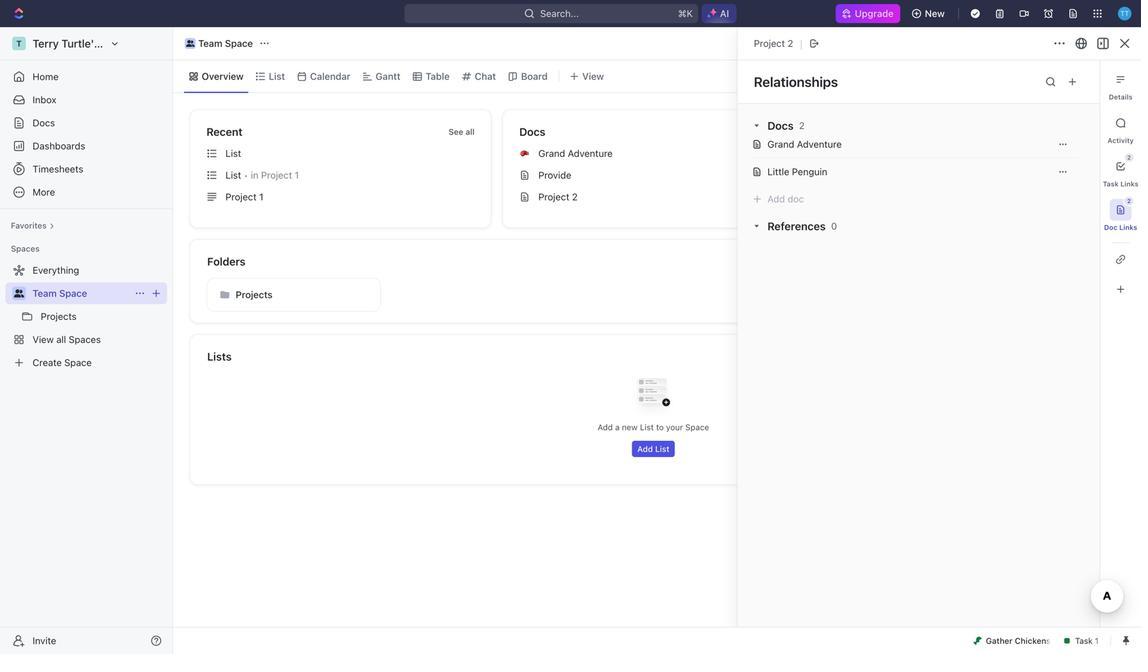 Task type: vqa. For each thing, say whether or not it's contained in the screenshot.
to do associated with 2nd to do cell from the top of the page
no



Task type: describe. For each thing, give the bounding box(es) containing it.
upgrade link
[[836, 4, 900, 23]]

0 vertical spatial project 2 link
[[754, 38, 793, 49]]

new
[[622, 422, 638, 432]]

relationships
[[754, 74, 838, 90]]

a
[[615, 422, 620, 432]]

automations
[[1029, 38, 1085, 49]]

⌘k
[[678, 8, 693, 19]]

see all
[[449, 127, 475, 137]]

little penguin button
[[768, 166, 1049, 177]]

recent
[[206, 125, 243, 138]]

0 horizontal spatial grand
[[538, 148, 565, 159]]

create space link
[[5, 352, 164, 374]]

user group image inside team space link
[[186, 40, 194, 47]]

provide
[[538, 169, 571, 181]]

everything
[[33, 265, 79, 276]]

links for doc links
[[1119, 223, 1137, 231]]

projects inside tree
[[41, 311, 77, 322]]

2 horizontal spatial 1
[[1094, 38, 1098, 48]]

1 horizontal spatial spaces
[[69, 334, 101, 345]]

overview link
[[199, 67, 244, 86]]

docs inside sidebar navigation
[[33, 117, 55, 128]]

favorites button
[[5, 217, 60, 234]]

project 1 link
[[201, 186, 485, 208]]

chat
[[475, 71, 496, 82]]

penguin
[[792, 166, 827, 177]]

0 vertical spatial team space link
[[181, 35, 256, 52]]

add a new list to your space
[[598, 422, 709, 432]]

add task button
[[1047, 68, 1094, 85]]

sidebar navigation
[[0, 27, 176, 654]]

view button
[[565, 67, 609, 86]]

see all button
[[443, 124, 480, 140]]

•
[[244, 170, 248, 180]]

projects inside button
[[236, 289, 273, 300]]

folders
[[207, 255, 246, 268]]

links for task links
[[1121, 180, 1138, 188]]

home link
[[5, 66, 167, 88]]

gantt
[[376, 71, 400, 82]]

1 vertical spatial 1
[[295, 169, 299, 181]]

0 vertical spatial team
[[198, 38, 222, 49]]

2 for project 2
[[572, 191, 578, 202]]

doc
[[788, 193, 804, 204]]

invite
[[33, 635, 56, 646]]

task sidebar navigation tab list
[[1103, 69, 1138, 300]]

add doc
[[768, 193, 804, 204]]

task links
[[1103, 180, 1138, 188]]

timesheets link
[[5, 158, 167, 180]]

little
[[768, 166, 789, 177]]

list down recent
[[225, 148, 241, 159]]

ai
[[720, 8, 729, 19]]

chat link
[[472, 67, 496, 86]]

project for project 1
[[225, 191, 257, 202]]

2 for project 2 |
[[788, 38, 793, 49]]

list • in project 1
[[225, 169, 299, 181]]

add list
[[637, 444, 669, 454]]

project for project 2
[[538, 191, 569, 202]]

more button
[[5, 181, 167, 203]]

ai button
[[702, 4, 737, 23]]

references 0
[[768, 220, 837, 233]]

search...
[[540, 8, 579, 19]]

no lists icon. image
[[626, 367, 681, 422]]

table
[[426, 71, 450, 82]]

overview
[[202, 71, 244, 82]]

calendar link
[[307, 67, 350, 86]]

project 1
[[225, 191, 263, 202]]

dashboards link
[[5, 135, 167, 157]]

0 horizontal spatial grand adventure
[[538, 148, 613, 159]]

calendar
[[310, 71, 350, 82]]

drumstick bite image
[[974, 637, 982, 645]]

lists button
[[206, 348, 1101, 365]]

see
[[449, 127, 463, 137]]

doc
[[1104, 223, 1117, 231]]

create space
[[33, 357, 92, 368]]

references
[[768, 220, 826, 233]]

tt
[[1120, 9, 1129, 17]]

add task
[[1052, 72, 1088, 81]]

turtle's
[[61, 37, 100, 50]]

everything link
[[5, 259, 164, 281]]

view button
[[565, 60, 679, 92]]

0 horizontal spatial team space link
[[33, 283, 129, 304]]

docs 2
[[768, 119, 805, 132]]

project for project 2 |
[[754, 38, 785, 49]]

provide link
[[514, 164, 798, 186]]

activity
[[1108, 137, 1134, 144]]

view all spaces
[[33, 334, 101, 345]]

space up overview
[[225, 38, 253, 49]]

board link
[[518, 67, 548, 86]]

timesheets
[[33, 163, 83, 175]]

dashboards
[[33, 140, 85, 151]]

view for view
[[582, 71, 604, 82]]

add for add a new list to your space
[[598, 422, 613, 432]]

add list button
[[632, 441, 675, 457]]

docs inside task sidebar content section
[[768, 119, 794, 132]]



Task type: locate. For each thing, give the bounding box(es) containing it.
0 vertical spatial links
[[1121, 180, 1138, 188]]

home
[[33, 71, 59, 82]]

0 horizontal spatial spaces
[[11, 244, 40, 253]]

add for add list
[[637, 444, 653, 454]]

board
[[521, 71, 548, 82]]

to
[[656, 422, 664, 432]]

0 horizontal spatial adventure
[[568, 148, 613, 159]]

1 horizontal spatial view
[[582, 71, 604, 82]]

add for add task
[[1052, 72, 1068, 81]]

1 vertical spatial projects
[[41, 311, 77, 322]]

team space
[[198, 38, 253, 49], [33, 288, 87, 299]]

team space inside tree
[[33, 288, 87, 299]]

projects button
[[206, 278, 381, 312]]

list left calendar link
[[269, 71, 285, 82]]

1 vertical spatial list link
[[201, 143, 485, 164]]

team space link up overview
[[181, 35, 256, 52]]

team space link
[[181, 35, 256, 52], [33, 283, 129, 304]]

0
[[831, 220, 837, 232]]

view right board
[[582, 71, 604, 82]]

all up the create space
[[56, 334, 66, 345]]

user group image
[[186, 40, 194, 47], [14, 289, 24, 297]]

0 horizontal spatial docs
[[33, 117, 55, 128]]

view all spaces link
[[5, 329, 164, 350]]

add left a
[[598, 422, 613, 432]]

inbox
[[33, 94, 56, 105]]

project right in
[[261, 169, 292, 181]]

0 horizontal spatial task
[[1070, 72, 1088, 81]]

0 horizontal spatial all
[[56, 334, 66, 345]]

project inside project 2 |
[[754, 38, 785, 49]]

adventure up penguin on the top
[[797, 139, 842, 150]]

view inside button
[[582, 71, 604, 82]]

tree inside sidebar navigation
[[5, 259, 167, 374]]

projects
[[236, 289, 273, 300], [41, 311, 77, 322]]

1 vertical spatial links
[[1119, 223, 1137, 231]]

links right doc
[[1119, 223, 1137, 231]]

workspace
[[102, 37, 159, 50]]

view up create
[[33, 334, 54, 345]]

grand adventure inside task sidebar content section
[[768, 139, 842, 150]]

all right see
[[466, 127, 475, 137]]

view for view all spaces
[[33, 334, 54, 345]]

1 vertical spatial view
[[33, 334, 54, 345]]

lists
[[207, 350, 232, 363]]

team space up overview
[[198, 38, 253, 49]]

list left •
[[225, 169, 241, 181]]

all for view
[[56, 334, 66, 345]]

docs
[[33, 117, 55, 128], [768, 119, 794, 132], [519, 125, 545, 138]]

task down automations
[[1070, 72, 1088, 81]]

0 horizontal spatial user group image
[[14, 289, 24, 297]]

your
[[666, 422, 683, 432]]

1 horizontal spatial user group image
[[186, 40, 194, 47]]

1 vertical spatial team space link
[[33, 283, 129, 304]]

projects up 'view all spaces'
[[41, 311, 77, 322]]

list link up project 1 link
[[201, 143, 485, 164]]

more
[[33, 186, 55, 198]]

view inside tree
[[33, 334, 54, 345]]

adventure
[[797, 139, 842, 150], [568, 148, 613, 159]]

all for see
[[466, 127, 475, 137]]

adventure inside task sidebar content section
[[797, 139, 842, 150]]

1 vertical spatial project 2 link
[[514, 186, 798, 208]]

0 horizontal spatial 1
[[259, 191, 263, 202]]

1 vertical spatial 2 button
[[1110, 197, 1134, 221]]

project 2 |
[[754, 37, 803, 50]]

2
[[788, 38, 793, 49], [799, 120, 805, 131], [1127, 155, 1131, 161], [572, 191, 578, 202], [1127, 198, 1131, 204]]

grand adventure up provide
[[538, 148, 613, 159]]

0 horizontal spatial team
[[33, 288, 57, 299]]

docs down the inbox
[[33, 117, 55, 128]]

0 vertical spatial task
[[1070, 72, 1088, 81]]

list inside button
[[655, 444, 669, 454]]

in
[[251, 169, 258, 181]]

1 horizontal spatial grand
[[768, 139, 794, 150]]

1 right in
[[295, 169, 299, 181]]

team inside tree
[[33, 288, 57, 299]]

spaces
[[11, 244, 40, 253], [69, 334, 101, 345]]

projects link
[[41, 306, 164, 327]]

1 vertical spatial spaces
[[69, 334, 101, 345]]

2 button for task
[[1110, 154, 1134, 177]]

team down everything
[[33, 288, 57, 299]]

1 horizontal spatial all
[[466, 127, 475, 137]]

t
[[16, 39, 22, 48]]

0 horizontal spatial projects
[[41, 311, 77, 322]]

add left the doc on the top right of the page
[[768, 193, 785, 204]]

team space link down everything link
[[33, 283, 129, 304]]

add for add doc
[[768, 193, 785, 204]]

1 horizontal spatial grand adventure
[[768, 139, 842, 150]]

0 vertical spatial list link
[[266, 67, 285, 86]]

grand adventure down docs 2 at right top
[[768, 139, 842, 150]]

1 horizontal spatial task
[[1103, 180, 1119, 188]]

task up doc
[[1103, 180, 1119, 188]]

grand inside task sidebar content section
[[768, 139, 794, 150]]

1 horizontal spatial team
[[198, 38, 222, 49]]

inbox link
[[5, 89, 167, 111]]

list link right overview
[[266, 67, 285, 86]]

space down everything link
[[59, 288, 87, 299]]

view
[[582, 71, 604, 82], [33, 334, 54, 345]]

task inside tab list
[[1103, 180, 1119, 188]]

create
[[33, 357, 62, 368]]

add down add a new list to your space
[[637, 444, 653, 454]]

project
[[754, 38, 785, 49], [261, 169, 292, 181], [225, 191, 257, 202], [538, 191, 569, 202]]

2 button
[[1110, 154, 1134, 177], [1110, 197, 1134, 221]]

links
[[1121, 180, 1138, 188], [1119, 223, 1137, 231]]

project down provide
[[538, 191, 569, 202]]

🥊
[[520, 148, 529, 159]]

all inside tree
[[56, 334, 66, 345]]

terry turtle's workspace
[[33, 37, 159, 50]]

0 horizontal spatial team space
[[33, 288, 87, 299]]

1 vertical spatial team
[[33, 288, 57, 299]]

details
[[1109, 93, 1133, 101]]

grand down docs 2 at right top
[[768, 139, 794, 150]]

1 horizontal spatial adventure
[[797, 139, 842, 150]]

little penguin
[[768, 166, 827, 177]]

user group image inside tree
[[14, 289, 24, 297]]

doc links
[[1104, 223, 1137, 231]]

0 vertical spatial team space
[[198, 38, 253, 49]]

2 button for doc
[[1110, 197, 1134, 221]]

project down •
[[225, 191, 257, 202]]

links up doc links
[[1121, 180, 1138, 188]]

project 2 link
[[754, 38, 793, 49], [514, 186, 798, 208]]

1
[[1094, 38, 1098, 48], [295, 169, 299, 181], [259, 191, 263, 202]]

add doc button
[[753, 193, 804, 204]]

0 vertical spatial 2 button
[[1110, 154, 1134, 177]]

terry
[[33, 37, 59, 50]]

0 vertical spatial user group image
[[186, 40, 194, 47]]

1 vertical spatial user group image
[[14, 289, 24, 297]]

grand up provide
[[538, 148, 565, 159]]

1 down list • in project 1
[[259, 191, 263, 202]]

all inside button
[[466, 127, 475, 137]]

list left to
[[640, 422, 654, 432]]

grand adventure
[[768, 139, 842, 150], [538, 148, 613, 159]]

new
[[925, 8, 945, 19]]

0 vertical spatial view
[[582, 71, 604, 82]]

docs up little
[[768, 119, 794, 132]]

list link
[[266, 67, 285, 86], [201, 143, 485, 164]]

2 inside project 2 |
[[788, 38, 793, 49]]

project 2 link left |
[[754, 38, 793, 49]]

0 horizontal spatial view
[[33, 334, 54, 345]]

docs link
[[5, 112, 167, 134]]

space down 'view all spaces' link at the bottom of page
[[64, 357, 92, 368]]

tree containing everything
[[5, 259, 167, 374]]

terry turtle's wormspace, , element
[[12, 37, 26, 50]]

1 horizontal spatial 1
[[295, 169, 299, 181]]

1 horizontal spatial team space
[[198, 38, 253, 49]]

task
[[1070, 72, 1088, 81], [1103, 180, 1119, 188]]

table link
[[423, 67, 450, 86]]

team space down everything
[[33, 288, 87, 299]]

2 inside docs 2
[[799, 120, 805, 131]]

add inside button
[[637, 444, 653, 454]]

tt button
[[1114, 3, 1136, 24]]

project 2
[[538, 191, 578, 202]]

list down to
[[655, 444, 669, 454]]

1 horizontal spatial team space link
[[181, 35, 256, 52]]

space right your
[[685, 422, 709, 432]]

adventure up provide
[[568, 148, 613, 159]]

1 vertical spatial all
[[56, 334, 66, 345]]

docs up the 🥊
[[519, 125, 545, 138]]

0 vertical spatial all
[[466, 127, 475, 137]]

folders button
[[206, 253, 1082, 270]]

task sidebar content section
[[738, 60, 1100, 654]]

grand
[[768, 139, 794, 150], [538, 148, 565, 159]]

2 horizontal spatial docs
[[768, 119, 794, 132]]

add inside 'button'
[[1052, 72, 1068, 81]]

2 button up doc links
[[1110, 197, 1134, 221]]

projects down folders
[[236, 289, 273, 300]]

tree
[[5, 259, 167, 374]]

1 vertical spatial team space
[[33, 288, 87, 299]]

2 for docs 2
[[799, 120, 805, 131]]

task inside 'button'
[[1070, 72, 1088, 81]]

0 vertical spatial projects
[[236, 289, 273, 300]]

add inside task sidebar content section
[[768, 193, 785, 204]]

2 button up task links
[[1110, 154, 1134, 177]]

1 vertical spatial task
[[1103, 180, 1119, 188]]

spaces up create space link on the left bottom of the page
[[69, 334, 101, 345]]

0 vertical spatial spaces
[[11, 244, 40, 253]]

add
[[1052, 72, 1068, 81], [768, 193, 785, 204], [598, 422, 613, 432], [637, 444, 653, 454]]

gantt link
[[373, 67, 400, 86]]

project 2 link up folders button on the top of page
[[514, 186, 798, 208]]

project inside 'link'
[[538, 191, 569, 202]]

new button
[[906, 3, 953, 24]]

|
[[800, 37, 803, 50]]

upgrade
[[855, 8, 894, 19]]

team up "overview" link
[[198, 38, 222, 49]]

list
[[269, 71, 285, 82], [225, 148, 241, 159], [225, 169, 241, 181], [640, 422, 654, 432], [655, 444, 669, 454]]

favorites
[[11, 221, 47, 230]]

2 vertical spatial 1
[[259, 191, 263, 202]]

add down automations
[[1052, 72, 1068, 81]]

1 horizontal spatial docs
[[519, 125, 545, 138]]

spaces down favorites
[[11, 244, 40, 253]]

1 right automations
[[1094, 38, 1098, 48]]

project left |
[[754, 38, 785, 49]]

1 horizontal spatial projects
[[236, 289, 273, 300]]

0 vertical spatial 1
[[1094, 38, 1098, 48]]

grand adventure button
[[768, 139, 1049, 150]]



